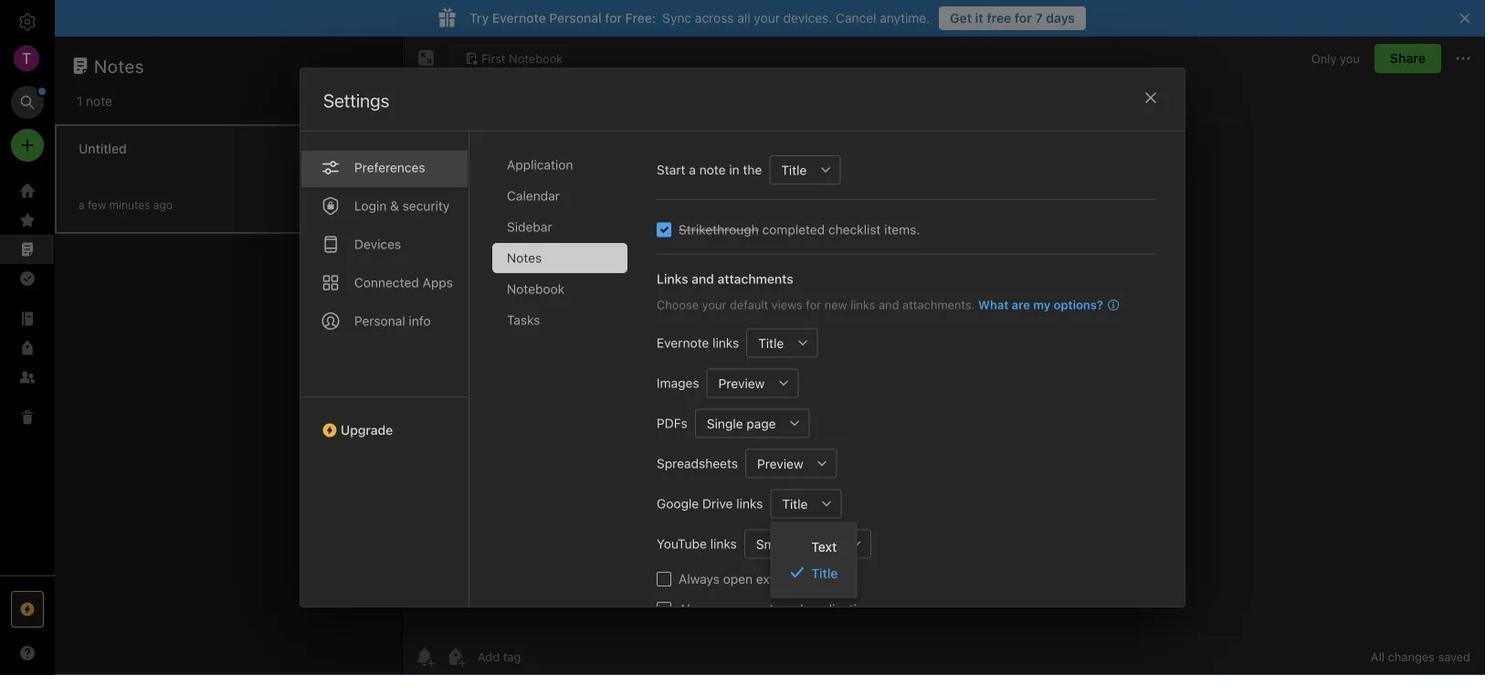 Task type: describe. For each thing, give the bounding box(es) containing it.
0 horizontal spatial evernote
[[492, 11, 546, 26]]

tasks tab
[[492, 305, 628, 335]]

for for 7
[[1015, 11, 1032, 26]]

ago
[[153, 199, 172, 211]]

tab list for start a note in the
[[492, 150, 642, 607]]

apps
[[423, 275, 453, 290]]

saved
[[1438, 650, 1471, 664]]

home image
[[16, 180, 38, 202]]

0 horizontal spatial notes
[[94, 55, 144, 76]]

1 horizontal spatial evernote
[[657, 335, 709, 350]]

single page button
[[695, 409, 781, 438]]

preview button for images
[[707, 369, 769, 398]]

settings
[[323, 89, 389, 111]]

for for free:
[[605, 11, 622, 26]]

1
[[77, 94, 83, 109]]

text link
[[771, 534, 856, 560]]

views
[[772, 298, 803, 311]]

share button
[[1375, 44, 1442, 73]]

free
[[987, 11, 1012, 26]]

try evernote personal for free: sync across all your devices. cancel anytime.
[[470, 11, 930, 26]]

title button for start a note in the
[[769, 155, 812, 184]]

add tag image
[[445, 646, 467, 668]]

files
[[807, 571, 831, 586]]

preview for images
[[719, 376, 765, 391]]

tasks
[[507, 312, 540, 327]]

upgrade image
[[16, 598, 38, 620]]

spreadsheets
[[657, 456, 738, 471]]

get it free for 7 days button
[[939, 6, 1086, 30]]

1 horizontal spatial for
[[806, 298, 821, 311]]

sync
[[662, 11, 692, 26]]

devices
[[354, 237, 401, 252]]

you
[[1340, 51, 1360, 65]]

devices.
[[784, 11, 833, 26]]

applications
[[807, 601, 878, 617]]

upgrade button
[[301, 396, 469, 445]]

evernote links
[[657, 335, 739, 350]]

get
[[950, 11, 972, 26]]

1 horizontal spatial personal
[[549, 11, 602, 26]]

page
[[747, 416, 776, 431]]

links down "default" on the top
[[713, 335, 739, 350]]

get it free for 7 days
[[950, 11, 1075, 26]]

external for applications
[[756, 601, 804, 617]]

changes
[[1388, 650, 1435, 664]]

default
[[730, 298, 768, 311]]

title for start a note in the
[[781, 162, 807, 177]]

tab list for application
[[301, 131, 470, 607]]

options?
[[1054, 298, 1103, 311]]

notebook inside 'tab'
[[507, 281, 565, 296]]

cancel
[[836, 11, 877, 26]]

it
[[975, 11, 984, 26]]

single page
[[707, 416, 776, 431]]

Note Editor text field
[[403, 124, 1485, 638]]

text
[[812, 539, 837, 554]]

across
[[695, 11, 734, 26]]

what are my options?
[[978, 298, 1103, 311]]

first notebook button
[[459, 46, 569, 71]]

Select365 checkbox
[[657, 222, 671, 237]]

dropdown list menu
[[771, 534, 856, 586]]

google
[[657, 496, 699, 511]]

sidebar
[[507, 219, 552, 234]]

notes tab
[[492, 243, 628, 273]]

Choose default view option for PDFs field
[[695, 409, 810, 438]]

start a note in the
[[657, 162, 762, 177]]

choose your default views for new links and attachments.
[[657, 298, 975, 311]]

a few minutes ago
[[79, 199, 172, 211]]

open for always open external applications
[[723, 601, 753, 617]]

first notebook
[[481, 51, 563, 65]]

preferences
[[354, 160, 425, 175]]

what
[[978, 298, 1009, 311]]

login & security
[[354, 198, 450, 213]]

free:
[[625, 11, 656, 26]]

connected
[[354, 275, 419, 290]]

new
[[825, 298, 847, 311]]

&
[[390, 198, 399, 213]]

share
[[1390, 51, 1426, 66]]

are
[[1012, 298, 1030, 311]]

title button for evernote links
[[747, 328, 789, 358]]

notebook tab
[[492, 274, 628, 304]]

1 note
[[77, 94, 112, 109]]

preview for spreadsheets
[[757, 456, 804, 471]]

anytime.
[[880, 11, 930, 26]]

links right drive
[[737, 496, 763, 511]]

security
[[403, 198, 450, 213]]

links
[[657, 271, 688, 286]]

untitled
[[79, 141, 127, 156]]

in
[[729, 162, 740, 177]]

login
[[354, 198, 387, 213]]

all
[[737, 11, 751, 26]]

choose
[[657, 298, 699, 311]]

single
[[707, 416, 743, 431]]



Task type: locate. For each thing, give the bounding box(es) containing it.
calendar tab
[[492, 181, 628, 211]]

title button
[[769, 155, 812, 184], [747, 328, 789, 358], [770, 489, 812, 518]]

1 vertical spatial personal
[[354, 313, 405, 328]]

1 vertical spatial your
[[702, 298, 727, 311]]

youtube
[[657, 536, 707, 551]]

0 horizontal spatial note
[[86, 94, 112, 109]]

days
[[1046, 11, 1075, 26]]

0 vertical spatial external
[[756, 571, 804, 586]]

a
[[689, 162, 696, 177], [79, 199, 85, 211]]

0 vertical spatial your
[[754, 11, 780, 26]]

1 always from the top
[[679, 571, 720, 586]]

application tab
[[492, 150, 628, 180]]

always right always open external files option on the left bottom
[[679, 571, 720, 586]]

attachments
[[718, 271, 794, 286]]

0 vertical spatial evernote
[[492, 11, 546, 26]]

title for google drive links
[[782, 496, 808, 511]]

1 external from the top
[[756, 571, 804, 586]]

Always open external files checkbox
[[657, 572, 671, 586]]

evernote down choose
[[657, 335, 709, 350]]

open down always open external files
[[723, 601, 753, 617]]

title link
[[771, 560, 856, 586]]

notebook up tasks
[[507, 281, 565, 296]]

1 vertical spatial notebook
[[507, 281, 565, 296]]

2 always from the top
[[679, 601, 720, 617]]

1 horizontal spatial tab list
[[492, 150, 642, 607]]

tree
[[0, 176, 55, 575]]

1 open from the top
[[723, 571, 753, 586]]

start
[[657, 162, 686, 177]]

1 vertical spatial notes
[[507, 250, 542, 265]]

sidebar tab
[[492, 212, 628, 242]]

open for always open external files
[[723, 571, 753, 586]]

Choose default view option for Images field
[[707, 369, 799, 398]]

title down choose default view option for spreadsheets field
[[782, 496, 808, 511]]

1 horizontal spatial and
[[879, 298, 899, 311]]

1 horizontal spatial a
[[689, 162, 696, 177]]

calendar
[[507, 188, 560, 203]]

my
[[1033, 298, 1051, 311]]

notes inside tab
[[507, 250, 542, 265]]

external up always open external applications
[[756, 571, 804, 586]]

always for always open external files
[[679, 571, 720, 586]]

1 horizontal spatial notes
[[507, 250, 542, 265]]

application
[[507, 157, 573, 172]]

1 vertical spatial a
[[79, 199, 85, 211]]

0 horizontal spatial for
[[605, 11, 622, 26]]

2 horizontal spatial for
[[1015, 11, 1032, 26]]

note window element
[[403, 37, 1485, 675]]

pdfs
[[657, 416, 688, 431]]

for left free:
[[605, 11, 622, 26]]

links down drive
[[710, 536, 737, 551]]

evernote right try
[[492, 11, 546, 26]]

few
[[88, 199, 106, 211]]

title down views
[[758, 335, 784, 350]]

close image
[[1140, 87, 1162, 109]]

Choose default view option for Evernote links field
[[747, 328, 818, 358]]

settings image
[[16, 11, 38, 33]]

title button down choose default view option for spreadsheets field
[[770, 489, 812, 518]]

always open external files
[[679, 571, 831, 586]]

notes up 1 note
[[94, 55, 144, 76]]

first
[[481, 51, 506, 65]]

0 vertical spatial note
[[86, 94, 112, 109]]

notes
[[94, 55, 144, 76], [507, 250, 542, 265]]

google drive links
[[657, 496, 763, 511]]

your down links and attachments
[[702, 298, 727, 311]]

0 vertical spatial personal
[[549, 11, 602, 26]]

1 vertical spatial always
[[679, 601, 720, 617]]

Choose default view option for Spreadsheets field
[[745, 449, 837, 478]]

external down always open external files
[[756, 601, 804, 617]]

1 vertical spatial open
[[723, 601, 753, 617]]

2 vertical spatial title button
[[770, 489, 812, 518]]

preview
[[719, 376, 765, 391], [757, 456, 804, 471]]

preview button up single page button
[[707, 369, 769, 398]]

links right new
[[851, 298, 876, 311]]

preview button for spreadsheets
[[745, 449, 808, 478]]

1 vertical spatial and
[[879, 298, 899, 311]]

the
[[743, 162, 762, 177]]

preview inside field
[[719, 376, 765, 391]]

try
[[470, 11, 489, 26]]

1 vertical spatial preview button
[[745, 449, 808, 478]]

items.
[[884, 222, 920, 237]]

upgrade
[[341, 422, 393, 437]]

personal down connected
[[354, 313, 405, 328]]

strikethrough
[[679, 222, 759, 237]]

2 external from the top
[[756, 601, 804, 617]]

and left the 'attachments.'
[[879, 298, 899, 311]]

title inside "field"
[[781, 162, 807, 177]]

title right the
[[781, 162, 807, 177]]

title for evernote links
[[758, 335, 784, 350]]

for inside button
[[1015, 11, 1032, 26]]

info
[[409, 313, 431, 328]]

0 horizontal spatial your
[[702, 298, 727, 311]]

personal
[[549, 11, 602, 26], [354, 313, 405, 328]]

connected apps
[[354, 275, 453, 290]]

note right 1
[[86, 94, 112, 109]]

1 vertical spatial note
[[699, 162, 726, 177]]

always open external applications
[[679, 601, 878, 617]]

Start a new note in the body or title. field
[[769, 155, 841, 184]]

1 vertical spatial external
[[756, 601, 804, 617]]

1 vertical spatial evernote
[[657, 335, 709, 350]]

title
[[781, 162, 807, 177], [758, 335, 784, 350], [782, 496, 808, 511], [812, 565, 838, 580]]

Always open external applications checkbox
[[657, 602, 671, 617]]

expand note image
[[416, 48, 438, 69]]

for left the '7'
[[1015, 11, 1032, 26]]

preview up single page
[[719, 376, 765, 391]]

0 horizontal spatial a
[[79, 199, 85, 211]]

note left "in"
[[699, 162, 726, 177]]

and right links
[[692, 271, 714, 286]]

title button down "default" on the top
[[747, 328, 789, 358]]

all changes saved
[[1371, 650, 1471, 664]]

always
[[679, 571, 720, 586], [679, 601, 720, 617]]

0 vertical spatial preview
[[719, 376, 765, 391]]

0 vertical spatial a
[[689, 162, 696, 177]]

add a reminder image
[[414, 646, 436, 668]]

title inside dropdown list menu
[[812, 565, 838, 580]]

1 horizontal spatial note
[[699, 162, 726, 177]]

preview inside choose default view option for spreadsheets field
[[757, 456, 804, 471]]

preview down page
[[757, 456, 804, 471]]

0 vertical spatial always
[[679, 571, 720, 586]]

title down text
[[812, 565, 838, 580]]

Choose default view option for Google Drive links field
[[770, 489, 842, 518]]

your right all
[[754, 11, 780, 26]]

external
[[756, 571, 804, 586], [756, 601, 804, 617]]

2 open from the top
[[723, 601, 753, 617]]

for left new
[[806, 298, 821, 311]]

0 vertical spatial and
[[692, 271, 714, 286]]

links and attachments
[[657, 271, 794, 286]]

tab list
[[301, 131, 470, 607], [492, 150, 642, 607]]

only you
[[1312, 51, 1360, 65]]

0 horizontal spatial tab list
[[301, 131, 470, 607]]

always right always open external applications checkbox
[[679, 601, 720, 617]]

youtube links
[[657, 536, 737, 551]]

evernote
[[492, 11, 546, 26], [657, 335, 709, 350]]

a right start
[[689, 162, 696, 177]]

tab list containing preferences
[[301, 131, 470, 607]]

drive
[[702, 496, 733, 511]]

0 vertical spatial open
[[723, 571, 753, 586]]

minutes
[[109, 199, 150, 211]]

notebook
[[509, 51, 563, 65], [507, 281, 565, 296]]

strikethrough completed checklist items.
[[679, 222, 920, 237]]

1 vertical spatial preview
[[757, 456, 804, 471]]

title inside field
[[782, 496, 808, 511]]

note
[[86, 94, 112, 109], [699, 162, 726, 177]]

0 vertical spatial notebook
[[509, 51, 563, 65]]

attachments.
[[903, 298, 975, 311]]

title button right the
[[769, 155, 812, 184]]

external for files
[[756, 571, 804, 586]]

open
[[723, 571, 753, 586], [723, 601, 753, 617]]

7
[[1036, 11, 1043, 26]]

0 vertical spatial notes
[[94, 55, 144, 76]]

1 vertical spatial title button
[[747, 328, 789, 358]]

personal info
[[354, 313, 431, 328]]

completed
[[762, 222, 825, 237]]

for
[[605, 11, 622, 26], [1015, 11, 1032, 26], [806, 298, 821, 311]]

tab list containing application
[[492, 150, 642, 607]]

only
[[1312, 51, 1337, 65]]

all
[[1371, 650, 1385, 664]]

0 horizontal spatial personal
[[354, 313, 405, 328]]

checklist
[[829, 222, 881, 237]]

notebook inside button
[[509, 51, 563, 65]]

0 horizontal spatial and
[[692, 271, 714, 286]]

0 vertical spatial preview button
[[707, 369, 769, 398]]

always for always open external applications
[[679, 601, 720, 617]]

0 vertical spatial title button
[[769, 155, 812, 184]]

your
[[754, 11, 780, 26], [702, 298, 727, 311]]

images
[[657, 375, 699, 390]]

1 horizontal spatial your
[[754, 11, 780, 26]]

preview button down page
[[745, 449, 808, 478]]

notebook right first
[[509, 51, 563, 65]]

and
[[692, 271, 714, 286], [879, 298, 899, 311]]

personal left free:
[[549, 11, 602, 26]]

open up always open external applications
[[723, 571, 753, 586]]

notes down sidebar
[[507, 250, 542, 265]]

Choose default view option for YouTube links field
[[744, 529, 872, 559]]

title button for google drive links
[[770, 489, 812, 518]]

title inside choose default view option for evernote links field
[[758, 335, 784, 350]]

a left few
[[79, 199, 85, 211]]



Task type: vqa. For each thing, say whether or not it's contained in the screenshot.
"FOUND"
no



